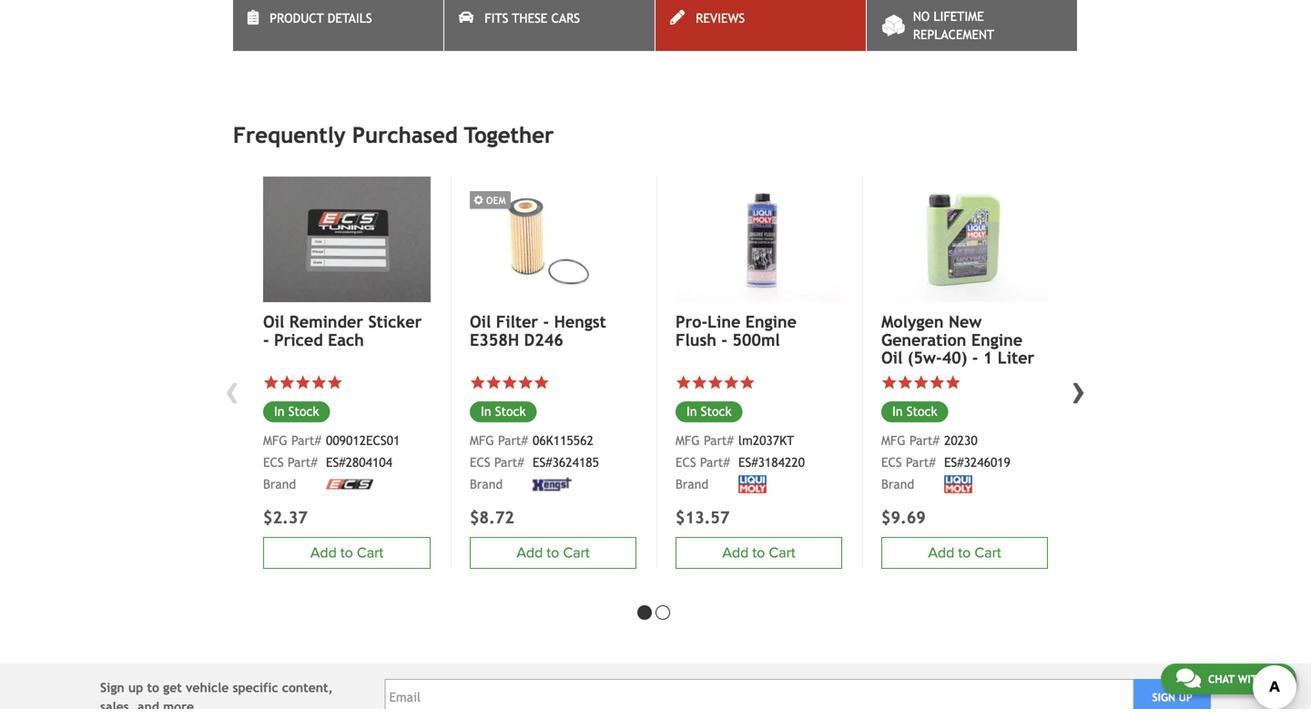 Task type: describe. For each thing, give the bounding box(es) containing it.
9 link
[[736, 16, 743, 33]]

oil reminder sticker - priced each link
[[263, 312, 431, 350]]

part# left es#3624185 on the bottom left of the page
[[494, 455, 524, 470]]

priced
[[274, 330, 323, 350]]

brand for $2.37
[[263, 477, 296, 492]]

6 link
[[673, 16, 680, 33]]

sales,
[[100, 700, 134, 709]]

lifetime
[[934, 9, 984, 24]]

ecs for $9.69
[[882, 455, 902, 470]]

no lifetime replacement
[[913, 9, 994, 42]]

liqui moly image for $13.57
[[739, 475, 767, 494]]

fits these cars
[[485, 11, 580, 25]]

d246
[[524, 330, 564, 350]]

es#3624185
[[533, 455, 599, 470]]

reviews link
[[656, 0, 866, 51]]

part# left lm2037kt
[[704, 433, 734, 448]]

lm2037kt
[[739, 433, 794, 448]]

1 inside molygen new generation engine oil (5w-40) - 1 liter
[[983, 348, 993, 368]]

purchased
[[352, 123, 458, 148]]

line
[[708, 312, 741, 332]]

oil inside molygen new generation engine oil (5w-40) - 1 liter
[[882, 348, 903, 368]]

mfg for $8.72
[[470, 433, 494, 448]]

oil for e358h
[[470, 312, 491, 332]]

$2.37
[[263, 508, 308, 527]]

no lifetime replacement link
[[867, 0, 1077, 51]]

20230
[[944, 433, 978, 448]]

to for $8.72
[[547, 544, 559, 562]]

product details
[[270, 11, 372, 25]]

engine inside "pro-line engine flush - 500ml"
[[746, 312, 797, 332]]

4 star image from the left
[[502, 375, 518, 391]]

2 star image from the left
[[295, 375, 311, 391]]

cart for $9.69
[[975, 544, 1001, 562]]

5
[[652, 16, 659, 33]]

stock for e358h
[[495, 404, 526, 419]]

cart for $8.72
[[563, 544, 590, 562]]

specific
[[233, 681, 278, 695]]

2 star image from the left
[[327, 375, 343, 391]]

details
[[328, 11, 372, 25]]

- inside oil reminder sticker - priced each
[[263, 330, 269, 350]]

comments image
[[1176, 668, 1201, 689]]

hengst image
[[533, 478, 572, 491]]

and
[[138, 700, 159, 709]]

in for oil reminder sticker - priced each
[[274, 404, 285, 419]]

add for $13.57
[[722, 544, 749, 562]]

es#2804104
[[326, 455, 392, 470]]

up for sign up to get vehicle specific content, sales, and more.
[[128, 681, 143, 695]]

10 star image from the left
[[882, 375, 897, 391]]

9 star image from the left
[[724, 375, 739, 391]]

sticker
[[368, 312, 422, 332]]

›
[[1072, 365, 1086, 414]]

in stock for -
[[687, 404, 732, 419]]

in stock for priced
[[274, 404, 319, 419]]

chat
[[1208, 673, 1235, 686]]

sign up to get vehicle specific content, sales, and more.
[[100, 681, 333, 709]]

each
[[328, 330, 364, 350]]

4 star image from the left
[[470, 375, 486, 391]]

mfg part# lm2037kt ecs part# es#3184220 brand
[[676, 433, 805, 492]]

Email email field
[[385, 679, 1134, 709]]

add to cart for $8.72
[[517, 544, 590, 562]]

oil filter - hengst e358h d246
[[470, 312, 606, 350]]

7
[[694, 16, 701, 33]]

product details link
[[233, 0, 443, 51]]

molygen new generation engine oil (5w-40) - 1 liter
[[882, 312, 1035, 368]]

11 star image from the left
[[929, 375, 945, 391]]

pro-
[[676, 312, 708, 332]]

to for $9.69
[[958, 544, 971, 562]]

8 star image from the left
[[913, 375, 929, 391]]

mfg for $9.69
[[882, 433, 906, 448]]

add to cart button for $8.72
[[470, 537, 637, 569]]

brand for $9.69
[[882, 477, 914, 492]]

part# left es#3246019
[[906, 455, 936, 470]]

8 star image from the left
[[692, 375, 708, 391]]

these
[[512, 11, 548, 25]]

part# left 20230 in the bottom right of the page
[[910, 433, 940, 448]]

sign for sign up
[[1152, 691, 1176, 704]]

reminder
[[289, 312, 363, 332]]

add to cart for $9.69
[[928, 544, 1001, 562]]

0 horizontal spatial 1
[[568, 16, 576, 33]]

40)
[[942, 348, 967, 368]]

mfg part# 06k115562 ecs part# es#3624185 brand
[[470, 433, 599, 492]]

replacement
[[913, 27, 994, 42]]

(5w-
[[908, 348, 942, 368]]

1 star image from the left
[[263, 375, 279, 391]]

in stock for oil
[[892, 404, 938, 419]]

frequently
[[233, 123, 346, 148]]

500ml
[[732, 330, 780, 350]]

mfg for $13.57
[[676, 433, 700, 448]]

1 star image from the left
[[279, 375, 295, 391]]

oil for priced
[[263, 312, 284, 332]]

ecs image
[[326, 480, 373, 490]]

8
[[715, 16, 722, 33]]

sign up
[[1152, 691, 1193, 704]]

us
[[1268, 673, 1281, 686]]

part# left 009012ecs01
[[291, 433, 321, 448]]



Task type: locate. For each thing, give the bounding box(es) containing it.
$8.72
[[470, 508, 514, 527]]

1 in stock from the left
[[274, 404, 319, 419]]

2 in from the left
[[481, 404, 491, 419]]

2 cart from the left
[[563, 544, 590, 562]]

5 link
[[652, 16, 659, 33]]

6 star image from the left
[[534, 375, 550, 391]]

mfg up $2.37
[[263, 433, 288, 448]]

3 in stock from the left
[[687, 404, 732, 419]]

$13.57
[[676, 508, 730, 527]]

1 vertical spatial 1
[[983, 348, 993, 368]]

1 left liter
[[983, 348, 993, 368]]

mfg inside mfg part# 009012ecs01 ecs part# es#2804104 brand
[[263, 433, 288, 448]]

$9.69
[[882, 508, 926, 527]]

liqui moly image down es#3184220
[[739, 475, 767, 494]]

5 star image from the left
[[518, 375, 534, 391]]

stock down (5w-
[[907, 404, 938, 419]]

mfg up $13.57
[[676, 433, 700, 448]]

brand up $8.72
[[470, 477, 503, 492]]

7 link
[[694, 16, 701, 33]]

up inside sign up to get vehicle specific content, sales, and more.
[[128, 681, 143, 695]]

sign inside sign up to get vehicle specific content, sales, and more.
[[100, 681, 124, 695]]

3 star image from the left
[[486, 375, 502, 391]]

2 liqui moly image from the left
[[944, 476, 972, 494]]

2 horizontal spatial oil
[[882, 348, 903, 368]]

up
[[128, 681, 143, 695], [1179, 691, 1193, 704]]

liqui moly image for $9.69
[[944, 476, 972, 494]]

mfg for $2.37
[[263, 433, 288, 448]]

7 star image from the left
[[676, 375, 692, 391]]

es#3246019
[[944, 455, 1011, 470]]

stock for oil
[[907, 404, 938, 419]]

add to cart
[[310, 544, 384, 562], [517, 544, 590, 562], [722, 544, 796, 562], [928, 544, 1001, 562]]

oil filter - hengst e358h d246 link
[[470, 312, 637, 350]]

pro-line engine flush - 500ml
[[676, 312, 797, 350]]

2 add to cart from the left
[[517, 544, 590, 562]]

- right filter
[[543, 312, 549, 332]]

in for pro-line engine flush - 500ml
[[687, 404, 697, 419]]

3 stock from the left
[[701, 404, 732, 419]]

ecs inside the mfg part# 20230 ecs part# es#3246019 brand
[[882, 455, 902, 470]]

to for $2.37
[[341, 544, 353, 562]]

in up mfg part# 009012ecs01 ecs part# es#2804104 brand
[[274, 404, 285, 419]]

frequently purchased together
[[233, 123, 554, 148]]

in stock down (5w-
[[892, 404, 938, 419]]

brand
[[263, 477, 296, 492], [470, 477, 503, 492], [676, 477, 709, 492], [882, 477, 914, 492]]

cart
[[357, 544, 384, 562], [563, 544, 590, 562], [769, 544, 796, 562], [975, 544, 1001, 562]]

in up the mfg part# 20230 ecs part# es#3246019 brand
[[892, 404, 903, 419]]

1 horizontal spatial liqui moly image
[[944, 476, 972, 494]]

oil left reminder
[[263, 312, 284, 332]]

in up mfg part# lm2037kt ecs part# es#3184220 brand
[[687, 404, 697, 419]]

1 stock from the left
[[288, 404, 319, 419]]

06k115562
[[533, 433, 594, 448]]

sign
[[100, 681, 124, 695], [1152, 691, 1176, 704]]

to
[[341, 544, 353, 562], [547, 544, 559, 562], [753, 544, 765, 562], [958, 544, 971, 562], [147, 681, 159, 695]]

4 cart from the left
[[975, 544, 1001, 562]]

molygen new generation engine oil (5w-40) - 1 liter link
[[882, 312, 1048, 368]]

reviews
[[696, 11, 745, 25]]

mfg left 20230 in the bottom right of the page
[[882, 433, 906, 448]]

oil left filter
[[470, 312, 491, 332]]

mfg part# 20230 ecs part# es#3246019 brand
[[882, 433, 1011, 492]]

0 vertical spatial 1
[[568, 16, 576, 33]]

oil reminder sticker - priced each
[[263, 312, 422, 350]]

in stock up mfg part# 009012ecs01 ecs part# es#2804104 brand
[[274, 404, 319, 419]]

add to cart button for $9.69
[[882, 537, 1048, 569]]

in for oil filter - hengst e358h d246
[[481, 404, 491, 419]]

cars
[[551, 11, 580, 25]]

add down ecs image
[[310, 544, 337, 562]]

oil
[[263, 312, 284, 332], [470, 312, 491, 332], [882, 348, 903, 368]]

mfg inside the mfg part# 20230 ecs part# es#3246019 brand
[[882, 433, 906, 448]]

engine inside molygen new generation engine oil (5w-40) - 1 liter
[[972, 330, 1023, 350]]

in up the mfg part# 06k115562 ecs part# es#3624185 brand
[[481, 404, 491, 419]]

3 add to cart from the left
[[722, 544, 796, 562]]

4 add to cart from the left
[[928, 544, 1001, 562]]

mfg inside the mfg part# 06k115562 ecs part# es#3624185 brand
[[470, 433, 494, 448]]

6 star image from the left
[[739, 375, 755, 391]]

1 horizontal spatial 1
[[983, 348, 993, 368]]

brand up $9.69 at the right
[[882, 477, 914, 492]]

menu
[[233, 16, 1078, 33]]

part# left es#2804104
[[288, 455, 318, 470]]

oil inside oil reminder sticker - priced each
[[263, 312, 284, 332]]

add to cart button for $2.37
[[263, 537, 431, 569]]

more.
[[163, 700, 199, 709]]

add to cart button down $9.69 at the right
[[882, 537, 1048, 569]]

- right flush
[[722, 330, 728, 350]]

1 add to cart button from the left
[[263, 537, 431, 569]]

1 ecs from the left
[[263, 455, 284, 470]]

stock up mfg part# 009012ecs01 ecs part# es#2804104 brand
[[288, 404, 319, 419]]

generation
[[882, 330, 967, 350]]

liter
[[998, 348, 1035, 368]]

9
[[736, 16, 743, 33]]

2 add to cart button from the left
[[470, 537, 637, 569]]

pro-line engine flush - 500ml image
[[676, 177, 842, 302]]

add to cart button down hengst icon
[[470, 537, 637, 569]]

oil left (5w-
[[882, 348, 903, 368]]

- left priced
[[263, 330, 269, 350]]

brand up $2.37
[[263, 477, 296, 492]]

3 cart from the left
[[769, 544, 796, 562]]

up up and
[[128, 681, 143, 695]]

1 link
[[568, 16, 576, 33]]

7 star image from the left
[[897, 375, 913, 391]]

4 stock from the left
[[907, 404, 938, 419]]

1 add from the left
[[310, 544, 337, 562]]

oil inside oil filter - hengst e358h d246
[[470, 312, 491, 332]]

part#
[[291, 433, 321, 448], [498, 433, 528, 448], [704, 433, 734, 448], [910, 433, 940, 448], [288, 455, 318, 470], [494, 455, 524, 470], [700, 455, 730, 470], [906, 455, 936, 470]]

1
[[568, 16, 576, 33], [983, 348, 993, 368]]

menu containing 1
[[233, 16, 1078, 33]]

cart for $2.37
[[357, 544, 384, 562]]

4 brand from the left
[[882, 477, 914, 492]]

brand inside the mfg part# 06k115562 ecs part# es#3624185 brand
[[470, 477, 503, 492]]

brand inside mfg part# 009012ecs01 ecs part# es#2804104 brand
[[263, 477, 296, 492]]

add to cart for $2.37
[[310, 544, 384, 562]]

e358h
[[470, 330, 519, 350]]

ecs
[[263, 455, 284, 470], [470, 455, 490, 470], [676, 455, 696, 470], [882, 455, 902, 470]]

0 horizontal spatial liqui moly image
[[739, 475, 767, 494]]

1 cart from the left
[[357, 544, 384, 562]]

to for $13.57
[[753, 544, 765, 562]]

1 horizontal spatial oil
[[470, 312, 491, 332]]

up for sign up
[[1179, 691, 1193, 704]]

1 horizontal spatial engine
[[972, 330, 1023, 350]]

content,
[[282, 681, 333, 695]]

add for $9.69
[[928, 544, 955, 562]]

add down $13.57
[[722, 544, 749, 562]]

- inside oil filter - hengst e358h d246
[[543, 312, 549, 332]]

1 mfg from the left
[[263, 433, 288, 448]]

ecs up $9.69 at the right
[[882, 455, 902, 470]]

ecs for $8.72
[[470, 455, 490, 470]]

brand for $13.57
[[676, 477, 709, 492]]

ecs inside mfg part# lm2037kt ecs part# es#3184220 brand
[[676, 455, 696, 470]]

ecs up $8.72
[[470, 455, 490, 470]]

4 in stock from the left
[[892, 404, 938, 419]]

2 ecs from the left
[[470, 455, 490, 470]]

sign for sign up to get vehicle specific content, sales, and more.
[[100, 681, 124, 695]]

3 in from the left
[[687, 404, 697, 419]]

9 star image from the left
[[945, 375, 961, 391]]

molygen
[[882, 312, 944, 332]]

mfg
[[263, 433, 288, 448], [470, 433, 494, 448], [676, 433, 700, 448], [882, 433, 906, 448]]

oil filter - hengst e358h d246 image
[[470, 177, 637, 302]]

filter
[[496, 312, 538, 332]]

add to cart for $13.57
[[722, 544, 796, 562]]

8 link
[[715, 16, 722, 33]]

in stock for e358h
[[481, 404, 526, 419]]

stock up the mfg part# 06k115562 ecs part# es#3624185 brand
[[495, 404, 526, 419]]

up down comments icon
[[1179, 691, 1193, 704]]

ecs up $13.57
[[676, 455, 696, 470]]

1 brand from the left
[[263, 477, 296, 492]]

sign inside button
[[1152, 691, 1176, 704]]

engine
[[746, 312, 797, 332], [972, 330, 1023, 350]]

add to cart button down $13.57
[[676, 537, 842, 569]]

chat with us link
[[1161, 664, 1297, 695]]

4 mfg from the left
[[882, 433, 906, 448]]

4 add to cart button from the left
[[882, 537, 1048, 569]]

1 in from the left
[[274, 404, 285, 419]]

molygen new generation engine oil (5w-40) - 1 liter image
[[882, 177, 1048, 302]]

0 horizontal spatial sign
[[100, 681, 124, 695]]

star image
[[263, 375, 279, 391], [327, 375, 343, 391], [486, 375, 502, 391], [502, 375, 518, 391], [518, 375, 534, 391], [534, 375, 550, 391], [676, 375, 692, 391], [692, 375, 708, 391], [724, 375, 739, 391], [882, 375, 897, 391], [929, 375, 945, 391]]

sign up button
[[1134, 679, 1211, 709]]

new
[[949, 312, 982, 332]]

cart for $13.57
[[769, 544, 796, 562]]

add for $8.72
[[517, 544, 543, 562]]

mfg up $8.72
[[470, 433, 494, 448]]

add for $2.37
[[310, 544, 337, 562]]

ecs for $13.57
[[676, 455, 696, 470]]

add to cart button for $13.57
[[676, 537, 842, 569]]

vehicle
[[186, 681, 229, 695]]

part# up $13.57
[[700, 455, 730, 470]]

in stock up mfg part# lm2037kt ecs part# es#3184220 brand
[[687, 404, 732, 419]]

1 right these
[[568, 16, 576, 33]]

5 star image from the left
[[708, 375, 724, 391]]

- right 40) at right
[[972, 348, 978, 368]]

mfg inside mfg part# lm2037kt ecs part# es#3184220 brand
[[676, 433, 700, 448]]

stock for -
[[701, 404, 732, 419]]

add down the mfg part# 20230 ecs part# es#3246019 brand
[[928, 544, 955, 562]]

ecs inside the mfg part# 06k115562 ecs part# es#3624185 brand
[[470, 455, 490, 470]]

3 brand from the left
[[676, 477, 709, 492]]

in
[[274, 404, 285, 419], [481, 404, 491, 419], [687, 404, 697, 419], [892, 404, 903, 419]]

mfg part# 009012ecs01 ecs part# es#2804104 brand
[[263, 433, 400, 492]]

2 in stock from the left
[[481, 404, 526, 419]]

ecs for $2.37
[[263, 455, 284, 470]]

6
[[673, 16, 680, 33]]

to inside sign up to get vehicle specific content, sales, and more.
[[147, 681, 159, 695]]

oil reminder sticker - priced each image
[[263, 177, 431, 302]]

liqui moly image down es#3246019
[[944, 476, 972, 494]]

brand inside mfg part# lm2037kt ecs part# es#3184220 brand
[[676, 477, 709, 492]]

4 add from the left
[[928, 544, 955, 562]]

- inside molygen new generation engine oil (5w-40) - 1 liter
[[972, 348, 978, 368]]

3 add to cart button from the left
[[676, 537, 842, 569]]

3 mfg from the left
[[676, 433, 700, 448]]

4 ecs from the left
[[882, 455, 902, 470]]

engine right 40) at right
[[972, 330, 1023, 350]]

get
[[163, 681, 182, 695]]

liqui moly image
[[739, 475, 767, 494], [944, 476, 972, 494]]

1 add to cart from the left
[[310, 544, 384, 562]]

2 stock from the left
[[495, 404, 526, 419]]

brand up $13.57
[[676, 477, 709, 492]]

hengst
[[554, 312, 606, 332]]

fits these cars link
[[444, 0, 655, 51]]

1 horizontal spatial sign
[[1152, 691, 1176, 704]]

in for molygen new generation engine oil (5w-40) - 1 liter
[[892, 404, 903, 419]]

009012ecs01
[[326, 433, 400, 448]]

0 horizontal spatial oil
[[263, 312, 284, 332]]

2 brand from the left
[[470, 477, 503, 492]]

ecs inside mfg part# 009012ecs01 ecs part# es#2804104 brand
[[263, 455, 284, 470]]

product
[[270, 11, 324, 25]]

together
[[464, 123, 554, 148]]

star image
[[279, 375, 295, 391], [295, 375, 311, 391], [311, 375, 327, 391], [470, 375, 486, 391], [708, 375, 724, 391], [739, 375, 755, 391], [897, 375, 913, 391], [913, 375, 929, 391], [945, 375, 961, 391]]

add down hengst icon
[[517, 544, 543, 562]]

ecs up $2.37
[[263, 455, 284, 470]]

1 horizontal spatial up
[[1179, 691, 1193, 704]]

in stock
[[274, 404, 319, 419], [481, 404, 526, 419], [687, 404, 732, 419], [892, 404, 938, 419]]

chat with us
[[1208, 673, 1281, 686]]

1 liqui moly image from the left
[[739, 475, 767, 494]]

2 add from the left
[[517, 544, 543, 562]]

part# left 06k115562
[[498, 433, 528, 448]]

3 star image from the left
[[311, 375, 327, 391]]

with
[[1238, 673, 1265, 686]]

in stock up the mfg part# 06k115562 ecs part# es#3624185 brand
[[481, 404, 526, 419]]

- inside "pro-line engine flush - 500ml"
[[722, 330, 728, 350]]

4 in from the left
[[892, 404, 903, 419]]

engine right the "line" on the right top of the page
[[746, 312, 797, 332]]

add
[[310, 544, 337, 562], [517, 544, 543, 562], [722, 544, 749, 562], [928, 544, 955, 562]]

add to cart button down ecs image
[[263, 537, 431, 569]]

flush
[[676, 330, 717, 350]]

brand for $8.72
[[470, 477, 503, 492]]

pro-line engine flush - 500ml link
[[676, 312, 842, 350]]

up inside sign up button
[[1179, 691, 1193, 704]]

3 ecs from the left
[[676, 455, 696, 470]]

stock
[[288, 404, 319, 419], [495, 404, 526, 419], [701, 404, 732, 419], [907, 404, 938, 419]]

es#3184220
[[739, 455, 805, 470]]

0 horizontal spatial engine
[[746, 312, 797, 332]]

no
[[913, 9, 930, 24]]

2 mfg from the left
[[470, 433, 494, 448]]

brand inside the mfg part# 20230 ecs part# es#3246019 brand
[[882, 477, 914, 492]]

3 add from the left
[[722, 544, 749, 562]]

stock for priced
[[288, 404, 319, 419]]

0 horizontal spatial up
[[128, 681, 143, 695]]

fits
[[485, 11, 508, 25]]

› link
[[1065, 365, 1093, 414]]

stock up mfg part# lm2037kt ecs part# es#3184220 brand
[[701, 404, 732, 419]]



Task type: vqa. For each thing, say whether or not it's contained in the screenshot.
Add
yes



